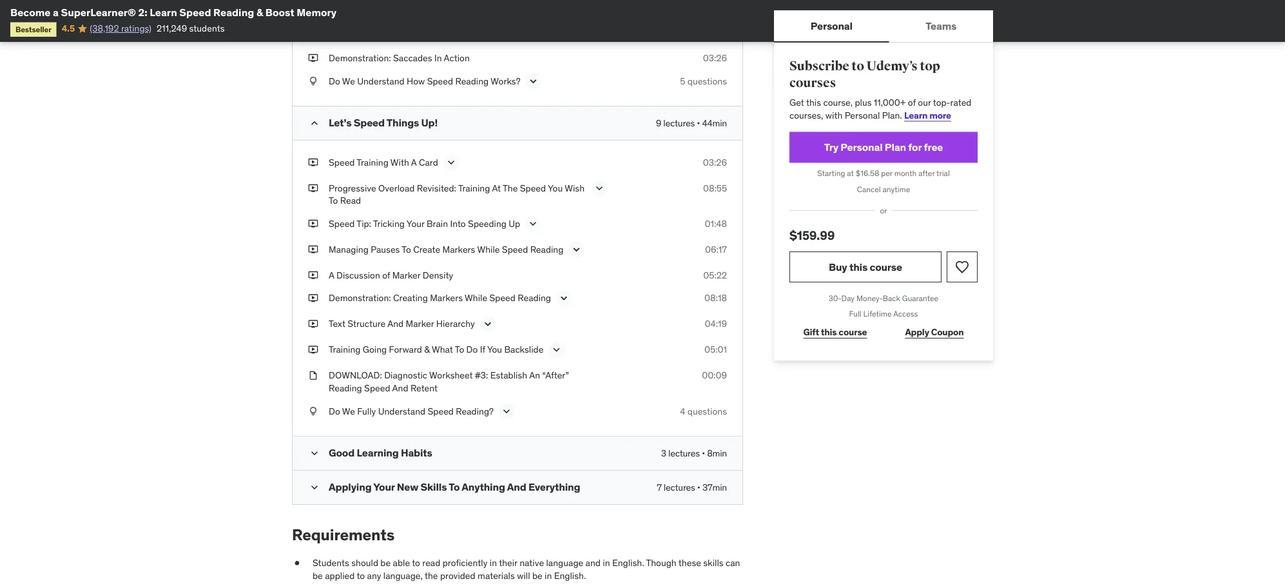 Task type: describe. For each thing, give the bounding box(es) containing it.
to left create
[[402, 243, 411, 255]]

apply
[[906, 326, 930, 338]]

establish
[[490, 369, 528, 381]]

action
[[444, 52, 470, 64]]

should
[[352, 557, 378, 569]]

2 vertical spatial training
[[329, 344, 361, 355]]

demonstration: for demonstration: creating markers while speed reading
[[329, 292, 391, 304]]

at
[[492, 182, 501, 194]]

trial
[[937, 168, 950, 178]]

if
[[480, 344, 486, 355]]

1 vertical spatial of
[[382, 269, 390, 281]]

superlearner®
[[61, 5, 136, 19]]

reading?
[[456, 405, 494, 417]]

0 vertical spatial markers
[[443, 243, 475, 255]]

show lecture description image for speed tip: tricking your brain into speeding up
[[527, 217, 540, 230]]

44min
[[702, 117, 727, 129]]

this for get
[[807, 97, 821, 108]]

do we fully understand speed reading?
[[329, 405, 494, 417]]

demonstration: saccades in action
[[329, 52, 470, 64]]

1 horizontal spatial your
[[407, 218, 425, 229]]

plan
[[885, 140, 906, 154]]

hierarchy
[[436, 318, 475, 330]]

0 vertical spatial understand
[[357, 75, 405, 87]]

marker for hierarchy
[[406, 318, 434, 330]]

how
[[407, 75, 425, 87]]

text structure and marker hierarchy
[[329, 318, 475, 330]]

speed left the tip: on the top of page
[[329, 218, 355, 229]]

and
[[586, 557, 601, 569]]

gift this course link
[[790, 319, 881, 345]]

anything
[[462, 480, 505, 493]]

1 vertical spatial lectures
[[669, 447, 700, 459]]

xsmall image for training going forward & what to do if you backslide
[[308, 343, 319, 356]]

and left media
[[490, 0, 506, 12]]

month
[[895, 168, 917, 178]]

various
[[425, 0, 454, 12]]

an
[[529, 369, 540, 381]]

devices
[[457, 0, 488, 12]]

8min
[[707, 447, 727, 459]]

read
[[340, 195, 361, 206]]

learn more link
[[905, 109, 952, 121]]

show lecture description image for demonstration: creating markers while speed reading
[[558, 292, 571, 305]]

personal inside "get this course, plus 11,000+ of our top-rated courses, with personal plan."
[[845, 109, 880, 121]]

a
[[53, 5, 59, 19]]

courses,
[[790, 109, 824, 121]]

• for up!
[[697, 117, 700, 129]]

this for gift
[[821, 326, 837, 338]]

5
[[680, 75, 686, 87]]

demonstration: for demonstration: saccades in action
[[329, 52, 391, 64]]

1 horizontal spatial in
[[545, 570, 552, 581]]

language
[[546, 557, 584, 569]]

questions for 5 questions
[[688, 75, 727, 87]]

show lecture description image for progressive overload revisited: training at the speed you wish to read
[[593, 182, 606, 195]]

try
[[824, 140, 839, 154]]

overload
[[379, 182, 415, 194]]

1 xsmall image from the top
[[308, 0, 319, 13]]

bestseller
[[15, 24, 51, 34]]

you inside progressive overload revisited: training at the speed you wish to read
[[548, 182, 563, 194]]

teams
[[926, 19, 957, 32]]

rated
[[951, 97, 972, 108]]

subscribe
[[790, 58, 850, 74]]

try personal plan for free link
[[790, 132, 978, 163]]

show lecture description image for managing pauses to create markers while speed reading
[[570, 243, 583, 256]]

0 vertical spatial while
[[477, 243, 500, 255]]

1 vertical spatial to
[[412, 557, 420, 569]]

across
[[395, 0, 423, 12]]

speed training with a card
[[329, 156, 438, 168]]

retent
[[411, 382, 438, 394]]

apply coupon button
[[892, 319, 978, 345]]

card
[[419, 156, 438, 168]]

managing pauses to create markers while speed reading
[[329, 243, 564, 255]]

2 xsmall image from the top
[[308, 52, 319, 64]]

progressive overload revisited: training at the speed you wish to read
[[329, 182, 585, 206]]

2 horizontal spatial in
[[603, 557, 610, 569]]

reading inside download: diagnostic worksheet #3: establish an "after" reading speed and retent
[[329, 382, 362, 394]]

starting at $16.58 per month after trial cancel anytime
[[818, 168, 950, 194]]

course,
[[824, 97, 853, 108]]

xsmall image for do we fully understand speed reading?
[[308, 405, 319, 417]]

into
[[450, 218, 466, 229]]

3
[[661, 447, 667, 459]]

to inside progressive overload revisited: training at the speed you wish to read
[[329, 195, 338, 206]]

courses
[[790, 75, 836, 91]]

03:26 for speed training with a card's xsmall icon
[[703, 156, 727, 168]]

03:26 for 9th xsmall icon from the bottom
[[703, 52, 727, 64]]

using saccades across various devices and media
[[329, 0, 533, 12]]

habits
[[401, 446, 432, 459]]

cancel
[[857, 184, 881, 194]]

guarantee
[[903, 293, 939, 303]]

free
[[924, 140, 943, 154]]

speed down up
[[502, 243, 528, 255]]

we for understand
[[342, 75, 355, 87]]

create
[[413, 243, 440, 255]]

(38,192
[[90, 23, 119, 34]]

top-
[[933, 97, 951, 108]]

learn more
[[905, 109, 952, 121]]

udemy's
[[867, 58, 918, 74]]

gift this course
[[804, 326, 867, 338]]

let's speed things up!
[[329, 116, 438, 129]]

and right anything
[[507, 480, 527, 493]]

applying
[[329, 480, 372, 493]]

the
[[425, 570, 438, 581]]

coupon
[[931, 326, 964, 338]]

applying your new skills to anything and everything
[[329, 480, 581, 493]]

saccades for in
[[393, 52, 432, 64]]

0 vertical spatial a
[[411, 156, 417, 168]]

1 horizontal spatial learn
[[905, 109, 928, 121]]

diagnostic
[[384, 369, 427, 381]]

speed inside progressive overload revisited: training at the speed you wish to read
[[520, 182, 546, 194]]

1 vertical spatial •
[[702, 447, 705, 459]]

read
[[423, 557, 441, 569]]

speeding
[[468, 218, 507, 229]]

1 vertical spatial understand
[[378, 405, 426, 417]]

• for skills
[[698, 481, 701, 493]]

these
[[679, 557, 701, 569]]

speed down in
[[427, 75, 453, 87]]

let's
[[329, 116, 352, 129]]

1 horizontal spatial be
[[381, 557, 391, 569]]

course for gift this course
[[839, 326, 867, 338]]

1 vertical spatial markers
[[430, 292, 463, 304]]

teams button
[[890, 10, 994, 41]]

small image for applying
[[308, 481, 321, 494]]

can
[[726, 557, 740, 569]]

show lecture description image for text structure and marker hierarchy
[[482, 318, 494, 330]]

(38,192 ratings)
[[90, 23, 152, 34]]

0 horizontal spatial be
[[313, 570, 323, 581]]

small image for let's
[[308, 117, 321, 129]]

training inside progressive overload revisited: training at the speed you wish to read
[[458, 182, 490, 194]]

to right skills
[[449, 480, 460, 493]]

full
[[849, 309, 862, 319]]



Task type: vqa. For each thing, say whether or not it's contained in the screenshot.
top The /
no



Task type: locate. For each thing, give the bounding box(es) containing it.
xsmall image
[[308, 269, 319, 281], [308, 292, 319, 304], [308, 369, 319, 382], [292, 557, 302, 569]]

0 horizontal spatial your
[[374, 480, 395, 493]]

5 questions
[[680, 75, 727, 87]]

students
[[189, 23, 225, 34]]

do left fully in the bottom of the page
[[329, 405, 340, 417]]

0 vertical spatial do
[[329, 75, 340, 87]]

become
[[10, 5, 51, 19]]

questions right 4
[[688, 405, 727, 417]]

and
[[490, 0, 506, 12], [388, 318, 404, 330], [392, 382, 408, 394], [507, 480, 527, 493]]

lectures for skills
[[664, 481, 695, 493]]

you right if on the bottom of page
[[487, 344, 502, 355]]

tab list
[[774, 10, 994, 43]]

show lecture description image for speed training with a card
[[445, 156, 458, 169]]

their
[[499, 557, 518, 569]]

4
[[680, 405, 686, 417]]

1 horizontal spatial you
[[548, 182, 563, 194]]

markers down density
[[430, 292, 463, 304]]

1 we from the top
[[342, 75, 355, 87]]

5 xsmall image from the top
[[308, 182, 319, 194]]

xsmall image for managing pauses to create markers while speed reading
[[308, 243, 319, 256]]

1 demonstration: from the top
[[329, 52, 391, 64]]

saccades
[[354, 0, 393, 12], [393, 52, 432, 64]]

1 vertical spatial 03:26
[[703, 156, 727, 168]]

lectures
[[664, 117, 695, 129], [669, 447, 700, 459], [664, 481, 695, 493]]

language,
[[383, 570, 423, 581]]

1 vertical spatial your
[[374, 480, 395, 493]]

1 questions from the top
[[688, 75, 727, 87]]

0 vertical spatial •
[[697, 117, 700, 129]]

to left read
[[329, 195, 338, 206]]

marker up creating
[[392, 269, 421, 281]]

speed down download:
[[364, 382, 390, 394]]

be down students
[[313, 570, 323, 581]]

1 vertical spatial do
[[467, 344, 478, 355]]

xsmall image for speed tip: tricking your brain into speeding up
[[308, 217, 319, 230]]

0 vertical spatial demonstration:
[[329, 52, 391, 64]]

saccades right using
[[354, 0, 393, 12]]

0 vertical spatial we
[[342, 75, 355, 87]]

0 vertical spatial &
[[257, 5, 263, 19]]

though
[[646, 557, 677, 569]]

marker
[[392, 269, 421, 281], [406, 318, 434, 330]]

1 horizontal spatial to
[[412, 557, 420, 569]]

1 vertical spatial saccades
[[393, 52, 432, 64]]

speed inside download: diagnostic worksheet #3: establish an "after" reading speed and retent
[[364, 382, 390, 394]]

to
[[852, 58, 865, 74], [412, 557, 420, 569], [357, 570, 365, 581]]

this for buy
[[850, 260, 868, 273]]

up!
[[421, 116, 438, 129]]

apply coupon
[[906, 326, 964, 338]]

speed tip: tricking your brain into speeding up
[[329, 218, 520, 229]]

you left wish
[[548, 182, 563, 194]]

2 questions from the top
[[688, 405, 727, 417]]

0 vertical spatial training
[[357, 156, 389, 168]]

1 vertical spatial marker
[[406, 318, 434, 330]]

we for fully
[[342, 405, 355, 417]]

to down should
[[357, 570, 365, 581]]

do we understand how speed reading works?
[[329, 75, 521, 87]]

markers down into
[[443, 243, 475, 255]]

0 vertical spatial learn
[[150, 5, 177, 19]]

03:26
[[703, 52, 727, 64], [703, 156, 727, 168]]

revisited:
[[417, 182, 456, 194]]

0 vertical spatial of
[[908, 97, 916, 108]]

0 vertical spatial saccades
[[354, 0, 393, 12]]

course inside the gift this course link
[[839, 326, 867, 338]]

in up materials on the left bottom of page
[[490, 557, 497, 569]]

training left with at the top left of the page
[[357, 156, 389, 168]]

text
[[329, 318, 346, 330]]

0 horizontal spatial &
[[257, 5, 263, 19]]

lectures for up!
[[664, 117, 695, 129]]

03:26 up 5 questions
[[703, 52, 727, 64]]

of
[[908, 97, 916, 108], [382, 269, 390, 281]]

this inside button
[[850, 260, 868, 273]]

2 small image from the top
[[308, 481, 321, 494]]

4 xsmall image from the top
[[308, 156, 319, 169]]

1 vertical spatial learn
[[905, 109, 928, 121]]

1 vertical spatial &
[[424, 344, 430, 355]]

small image
[[308, 447, 321, 460]]

demonstration: down discussion
[[329, 292, 391, 304]]

• left 8min
[[702, 447, 705, 459]]

training left at
[[458, 182, 490, 194]]

the
[[503, 182, 518, 194]]

while up hierarchy
[[465, 292, 487, 304]]

2 we from the top
[[342, 405, 355, 417]]

1 small image from the top
[[308, 117, 321, 129]]

things
[[387, 116, 419, 129]]

tricking
[[373, 218, 405, 229]]

small image left the let's
[[308, 117, 321, 129]]

1 vertical spatial course
[[839, 326, 867, 338]]

this right gift
[[821, 326, 837, 338]]

do for do we understand how speed reading works?
[[329, 75, 340, 87]]

english. down 'language' in the bottom of the page
[[554, 570, 586, 581]]

personal
[[811, 19, 853, 32], [845, 109, 880, 121], [841, 140, 883, 154]]

skills
[[704, 557, 724, 569]]

speed up the 211,249 students
[[179, 5, 211, 19]]

speed right the
[[520, 182, 546, 194]]

0 horizontal spatial you
[[487, 344, 502, 355]]

1 horizontal spatial course
[[870, 260, 903, 273]]

show lecture description image for do we understand how speed reading works?
[[527, 75, 540, 88]]

2 vertical spatial to
[[357, 570, 365, 581]]

course down 'full'
[[839, 326, 867, 338]]

0 vertical spatial 03:26
[[703, 52, 727, 64]]

0 vertical spatial english.
[[612, 557, 644, 569]]

understand down retent on the bottom of page
[[378, 405, 426, 417]]

plus
[[855, 97, 872, 108]]

while down speeding
[[477, 243, 500, 255]]

in down 'language' in the bottom of the page
[[545, 570, 552, 581]]

10 xsmall image from the top
[[308, 405, 319, 417]]

a
[[411, 156, 417, 168], [329, 269, 334, 281]]

2 03:26 from the top
[[703, 156, 727, 168]]

materials
[[478, 570, 515, 581]]

3 xsmall image from the top
[[308, 75, 319, 87]]

your left new
[[374, 480, 395, 493]]

0 horizontal spatial learn
[[150, 5, 177, 19]]

1 horizontal spatial english.
[[612, 557, 644, 569]]

1 vertical spatial this
[[850, 260, 868, 273]]

0 horizontal spatial english.
[[554, 570, 586, 581]]

demonstration: down using
[[329, 52, 391, 64]]

this inside "get this course, plus 11,000+ of our top-rated courses, with personal plan."
[[807, 97, 821, 108]]

try personal plan for free
[[824, 140, 943, 154]]

0 vertical spatial small image
[[308, 117, 321, 129]]

9 lectures • 44min
[[656, 117, 727, 129]]

1 vertical spatial personal
[[845, 109, 880, 121]]

show lecture description image up if on the bottom of page
[[482, 318, 494, 330]]

get
[[790, 97, 805, 108]]

a right with at the top left of the page
[[411, 156, 417, 168]]

xsmall image
[[308, 0, 319, 13], [308, 52, 319, 64], [308, 75, 319, 87], [308, 156, 319, 169], [308, 182, 319, 194], [308, 217, 319, 230], [308, 243, 319, 256], [308, 318, 319, 330], [308, 343, 319, 356], [308, 405, 319, 417]]

speed
[[179, 5, 211, 19], [427, 75, 453, 87], [354, 116, 385, 129], [329, 156, 355, 168], [520, 182, 546, 194], [329, 218, 355, 229], [502, 243, 528, 255], [490, 292, 516, 304], [364, 382, 390, 394], [428, 405, 454, 417]]

to right what
[[455, 344, 464, 355]]

download: diagnostic worksheet #3: establish an "after" reading speed and retent
[[329, 369, 569, 394]]

fully
[[357, 405, 376, 417]]

be left able
[[381, 557, 391, 569]]

show lecture description image
[[527, 75, 540, 88], [593, 182, 606, 195], [558, 292, 571, 305], [550, 343, 563, 356]]

training down text
[[329, 344, 361, 355]]

to inside subscribe to udemy's top courses
[[852, 58, 865, 74]]

1 vertical spatial you
[[487, 344, 502, 355]]

lectures right 7 at the right bottom of the page
[[664, 481, 695, 493]]

0 vertical spatial personal
[[811, 19, 853, 32]]

0 vertical spatial questions
[[688, 75, 727, 87]]

course inside 'buy this course' button
[[870, 260, 903, 273]]

0 horizontal spatial to
[[357, 570, 365, 581]]

2 vertical spatial personal
[[841, 140, 883, 154]]

structure
[[348, 318, 386, 330]]

30-day money-back guarantee full lifetime access
[[829, 293, 939, 319]]

after
[[919, 168, 935, 178]]

personal up subscribe in the top right of the page
[[811, 19, 853, 32]]

you
[[548, 182, 563, 194], [487, 344, 502, 355]]

be down native
[[532, 570, 543, 581]]

of down 'pauses'
[[382, 269, 390, 281]]

6 xsmall image from the top
[[308, 217, 319, 230]]

7
[[657, 481, 662, 493]]

3 lectures • 8min
[[661, 447, 727, 459]]

1 vertical spatial while
[[465, 292, 487, 304]]

• left 37min
[[698, 481, 701, 493]]

per
[[882, 168, 893, 178]]

ratings)
[[121, 23, 152, 34]]

students should be able to read proficiently in their native language and in english. though these skills can be applied to any language, the provided materials will be in english.
[[313, 557, 740, 581]]

2 demonstration: from the top
[[329, 292, 391, 304]]

and inside download: diagnostic worksheet #3: establish an "after" reading speed and retent
[[392, 382, 408, 394]]

1 vertical spatial questions
[[688, 405, 727, 417]]

in right and
[[603, 557, 610, 569]]

your
[[407, 218, 425, 229], [374, 480, 395, 493]]

understand down demonstration: saccades in action
[[357, 75, 405, 87]]

at
[[847, 168, 854, 178]]

0 vertical spatial this
[[807, 97, 821, 108]]

show lecture description image right reading?
[[500, 405, 513, 418]]

1 vertical spatial a
[[329, 269, 334, 281]]

to left udemy's
[[852, 58, 865, 74]]

in
[[435, 52, 442, 64]]

#3:
[[475, 369, 488, 381]]

0 vertical spatial course
[[870, 260, 903, 273]]

2 vertical spatial •
[[698, 481, 701, 493]]

0 vertical spatial you
[[548, 182, 563, 194]]

8 xsmall image from the top
[[308, 318, 319, 330]]

saccades for across
[[354, 0, 393, 12]]

2 horizontal spatial to
[[852, 58, 865, 74]]

speed up backslide
[[490, 292, 516, 304]]

lifetime
[[864, 309, 892, 319]]

2 horizontal spatial be
[[532, 570, 543, 581]]

personal down "plus"
[[845, 109, 880, 121]]

1 vertical spatial we
[[342, 405, 355, 417]]

small image down small image
[[308, 481, 321, 494]]

course for buy this course
[[870, 260, 903, 273]]

1 vertical spatial training
[[458, 182, 490, 194]]

& left boost
[[257, 5, 263, 19]]

brain
[[427, 218, 448, 229]]

course up back
[[870, 260, 903, 273]]

1 horizontal spatial &
[[424, 344, 430, 355]]

learn up 211,249
[[150, 5, 177, 19]]

to right able
[[412, 557, 420, 569]]

we up the let's
[[342, 75, 355, 87]]

learn down our
[[905, 109, 928, 121]]

and down diagnostic
[[392, 382, 408, 394]]

of inside "get this course, plus 11,000+ of our top-rated courses, with personal plan."
[[908, 97, 916, 108]]

your left brain
[[407, 218, 425, 229]]

tab list containing personal
[[774, 10, 994, 43]]

0 horizontal spatial a
[[329, 269, 334, 281]]

do
[[329, 75, 340, 87], [467, 344, 478, 355], [329, 405, 340, 417]]

show lecture description image
[[445, 156, 458, 169], [527, 217, 540, 230], [570, 243, 583, 256], [482, 318, 494, 330], [500, 405, 513, 418]]

speed down retent on the bottom of page
[[428, 405, 454, 417]]

9 xsmall image from the top
[[308, 343, 319, 356]]

markers
[[443, 243, 475, 255], [430, 292, 463, 304]]

2 vertical spatial this
[[821, 326, 837, 338]]

1 vertical spatial small image
[[308, 481, 321, 494]]

get this course, plus 11,000+ of our top-rated courses, with personal plan.
[[790, 97, 972, 121]]

of left our
[[908, 97, 916, 108]]

1 vertical spatial english.
[[554, 570, 586, 581]]

a discussion of marker density
[[329, 269, 453, 281]]

works?
[[491, 75, 521, 87]]

this up 'courses,'
[[807, 97, 821, 108]]

training
[[357, 156, 389, 168], [458, 182, 490, 194], [329, 344, 361, 355]]

00:09
[[702, 369, 727, 381]]

english.
[[612, 557, 644, 569], [554, 570, 586, 581]]

personal up $16.58
[[841, 140, 883, 154]]

2 vertical spatial lectures
[[664, 481, 695, 493]]

0 vertical spatial marker
[[392, 269, 421, 281]]

worksheet
[[429, 369, 473, 381]]

speed right the let's
[[354, 116, 385, 129]]

personal inside button
[[811, 19, 853, 32]]

we left fully in the bottom of the page
[[342, 405, 355, 417]]

do up the let's
[[329, 75, 340, 87]]

buy this course button
[[790, 251, 942, 282]]

4 questions
[[680, 405, 727, 417]]

1 horizontal spatial of
[[908, 97, 916, 108]]

learn
[[150, 5, 177, 19], [905, 109, 928, 121]]

show lecture description image right card
[[445, 156, 458, 169]]

2 vertical spatial do
[[329, 405, 340, 417]]

0 vertical spatial lectures
[[664, 117, 695, 129]]

proficiently
[[443, 557, 488, 569]]

0 vertical spatial your
[[407, 218, 425, 229]]

wish
[[565, 182, 585, 194]]

xsmall image for speed training with a card
[[308, 156, 319, 169]]

marker for density
[[392, 269, 421, 281]]

7 xsmall image from the top
[[308, 243, 319, 256]]

do for do we fully understand speed reading?
[[329, 405, 340, 417]]

0 horizontal spatial course
[[839, 326, 867, 338]]

saccades up how
[[393, 52, 432, 64]]

to
[[329, 195, 338, 206], [402, 243, 411, 255], [455, 344, 464, 355], [449, 480, 460, 493]]

0 vertical spatial to
[[852, 58, 865, 74]]

questions for 4 questions
[[688, 405, 727, 417]]

do left if on the bottom of page
[[467, 344, 478, 355]]

37min
[[703, 481, 727, 493]]

small image
[[308, 117, 321, 129], [308, 481, 321, 494]]

with
[[391, 156, 409, 168]]

& left what
[[424, 344, 430, 355]]

personal button
[[774, 10, 890, 41]]

show lecture description image for do we fully understand speed reading?
[[500, 405, 513, 418]]

pauses
[[371, 243, 400, 255]]

wishlist image
[[955, 259, 970, 275]]

1 vertical spatial demonstration:
[[329, 292, 391, 304]]

native
[[520, 557, 544, 569]]

xsmall image for progressive overload revisited: training at the speed you wish to read
[[308, 182, 319, 194]]

show lecture description image right up
[[527, 217, 540, 230]]

discussion
[[337, 269, 380, 281]]

applied
[[325, 570, 355, 581]]

download:
[[329, 369, 382, 381]]

0 horizontal spatial of
[[382, 269, 390, 281]]

english. left though
[[612, 557, 644, 569]]

xsmall image for do we understand how speed reading works?
[[308, 75, 319, 87]]

1 horizontal spatial a
[[411, 156, 417, 168]]

a left discussion
[[329, 269, 334, 281]]

managing
[[329, 243, 369, 255]]

• left 44min
[[697, 117, 700, 129]]

03:26 up 08:55
[[703, 156, 727, 168]]

show lecture description image down wish
[[570, 243, 583, 256]]

and up "forward"
[[388, 318, 404, 330]]

marker down creating
[[406, 318, 434, 330]]

show lecture description image for training going forward & what to do if you backslide
[[550, 343, 563, 356]]

be
[[381, 557, 391, 569], [313, 570, 323, 581], [532, 570, 543, 581]]

1 03:26 from the top
[[703, 52, 727, 64]]

0 horizontal spatial in
[[490, 557, 497, 569]]

lectures right 9
[[664, 117, 695, 129]]

xsmall image for text structure and marker hierarchy
[[308, 318, 319, 330]]

questions right 5
[[688, 75, 727, 87]]

lectures right 3
[[669, 447, 700, 459]]

this right buy
[[850, 260, 868, 273]]

speed up progressive in the left top of the page
[[329, 156, 355, 168]]



